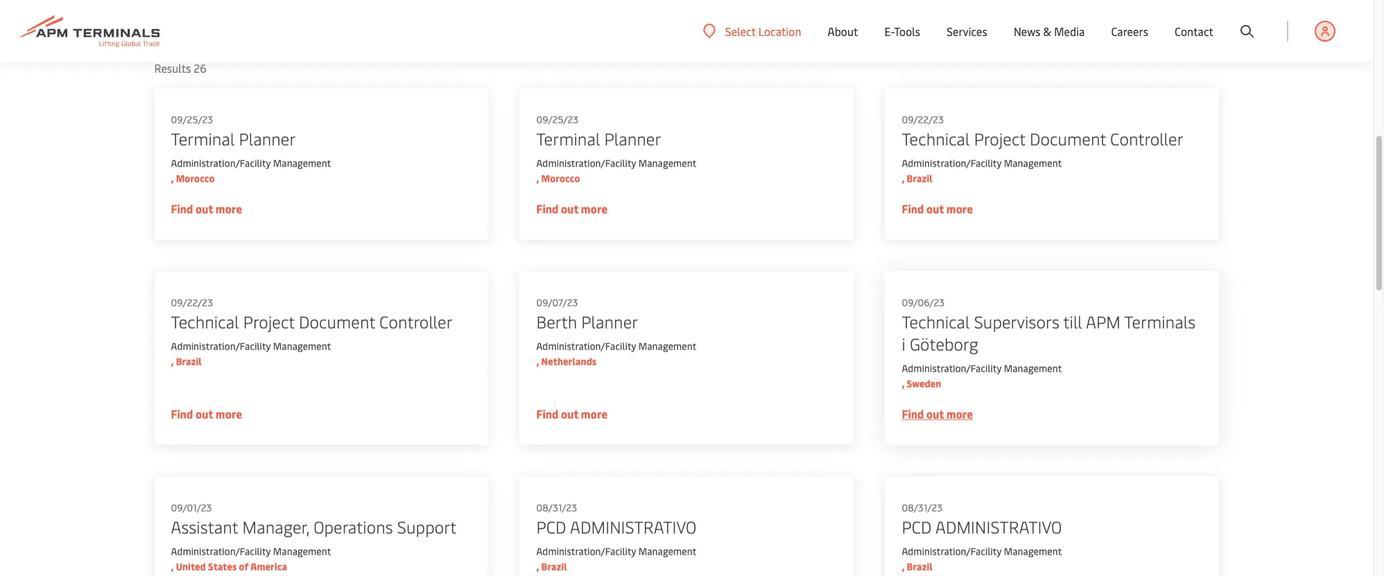 Task type: describe. For each thing, give the bounding box(es) containing it.
09/06/23 technical supervisors till apm terminals i göteborg administration/facility management , sweden
[[902, 296, 1196, 391]]

careers
[[1112, 24, 1149, 39]]

1 pcd from the left
[[537, 516, 566, 538]]

2 morocco from the left
[[542, 172, 580, 185]]

e-tools
[[885, 24, 921, 39]]

management inside "09/06/23 technical supervisors till apm terminals i göteborg administration/facility management , sweden"
[[1004, 362, 1062, 375]]

09/07/23
[[537, 296, 578, 309]]

1 morocco from the left
[[176, 172, 215, 185]]

0 horizontal spatial project
[[243, 311, 295, 333]]

&
[[1044, 24, 1052, 39]]

2 08/31/23 pcd administrativo administration/facility management , brazil from the left
[[902, 502, 1062, 574]]

till
[[1064, 311, 1083, 333]]

0 horizontal spatial 09/22/23
[[171, 296, 213, 309]]

09/01/23 assistant manager, operations support administration/facility management , united states of america
[[171, 502, 457, 574]]

09/06/23
[[902, 296, 945, 309]]

1 vertical spatial controller
[[380, 311, 453, 333]]

1 horizontal spatial document
[[1030, 128, 1106, 150]]

media
[[1055, 24, 1085, 39]]

terminals
[[1125, 311, 1196, 333]]

results 26
[[154, 60, 207, 76]]

about button
[[828, 0, 858, 62]]

united
[[176, 561, 206, 574]]

1 horizontal spatial project
[[974, 128, 1026, 150]]

news
[[1014, 24, 1041, 39]]

manager,
[[242, 516, 309, 538]]

news & media button
[[1014, 0, 1085, 62]]

berth
[[537, 311, 577, 333]]

of
[[239, 561, 249, 574]]

1 09/25/23 terminal planner administration/facility management , morocco from the left
[[171, 113, 331, 185]]

2 09/25/23 terminal planner administration/facility management , morocco from the left
[[537, 113, 697, 185]]

1 administrativo from the left
[[570, 516, 697, 538]]

, inside 09/01/23 assistant manager, operations support administration/facility management , united states of america
[[171, 561, 174, 574]]

, inside 09/07/23 berth planner administration/facility management , netherlands
[[537, 355, 539, 368]]

2 pcd from the left
[[902, 516, 932, 538]]

states
[[208, 561, 237, 574]]

america
[[251, 561, 287, 574]]



Task type: locate. For each thing, give the bounding box(es) containing it.
1 horizontal spatial 08/31/23 pcd administrativo administration/facility management , brazil
[[902, 502, 1062, 574]]

1 horizontal spatial morocco
[[542, 172, 580, 185]]

1 horizontal spatial 09/22/23 technical project document controller administration/facility management , brazil
[[902, 113, 1184, 185]]

0 horizontal spatial controller
[[380, 311, 453, 333]]

planner
[[239, 128, 296, 150], [605, 128, 661, 150], [582, 311, 638, 333]]

1 horizontal spatial administrativo
[[936, 516, 1062, 538]]

management inside 09/07/23 berth planner administration/facility management , netherlands
[[639, 340, 697, 353]]

assistant
[[171, 516, 238, 538]]

contact button
[[1175, 0, 1214, 62]]

apm
[[1086, 311, 1121, 333]]

0 vertical spatial project
[[974, 128, 1026, 150]]

out
[[196, 201, 213, 216], [561, 201, 579, 216], [927, 201, 944, 216], [196, 407, 213, 422], [561, 407, 579, 422], [927, 407, 944, 422]]

administrativo
[[570, 516, 697, 538], [936, 516, 1062, 538]]

1 horizontal spatial 08/31/23
[[902, 502, 943, 515]]

göteborg
[[910, 333, 979, 355]]

project
[[974, 128, 1026, 150], [243, 311, 295, 333]]

find out more
[[171, 201, 242, 216], [537, 201, 608, 216], [902, 201, 973, 216], [171, 407, 242, 422], [537, 407, 608, 422], [902, 407, 973, 422]]

1 08/31/23 from the left
[[537, 502, 577, 515]]

1 vertical spatial document
[[299, 311, 375, 333]]

management
[[273, 157, 331, 170], [639, 157, 697, 170], [1004, 157, 1062, 170], [273, 340, 331, 353], [639, 340, 697, 353], [1004, 362, 1062, 375], [273, 545, 331, 558], [639, 545, 697, 558], [1004, 545, 1062, 558]]

, inside "09/06/23 technical supervisors till apm terminals i göteborg administration/facility management , sweden"
[[902, 377, 905, 391]]

2 administrativo from the left
[[936, 516, 1062, 538]]

1 horizontal spatial pcd
[[902, 516, 932, 538]]

0 vertical spatial controller
[[1111, 128, 1184, 150]]

0 vertical spatial 09/22/23 technical project document controller administration/facility management , brazil
[[902, 113, 1184, 185]]

26
[[194, 60, 207, 76]]

e-tools button
[[885, 0, 921, 62]]

0 horizontal spatial 09/25/23 terminal planner administration/facility management , morocco
[[171, 113, 331, 185]]

08/31/23 pcd administrativo administration/facility management , brazil
[[537, 502, 697, 574], [902, 502, 1062, 574]]

select location button
[[703, 23, 802, 39]]

services button
[[947, 0, 988, 62]]

09/25/23
[[171, 113, 213, 126], [537, 113, 579, 126]]

location
[[759, 23, 802, 39]]

09/22/23 technical project document controller administration/facility management , brazil
[[902, 113, 1184, 185], [171, 296, 453, 368]]

1 horizontal spatial 09/25/23 terminal planner administration/facility management , morocco
[[537, 113, 697, 185]]

08/31/23
[[537, 502, 577, 515], [902, 502, 943, 515]]

09/22/23
[[902, 113, 944, 126], [171, 296, 213, 309]]

1 vertical spatial project
[[243, 311, 295, 333]]

sweden
[[907, 377, 942, 391]]

administration/facility inside "09/06/23 technical supervisors till apm terminals i göteborg administration/facility management , sweden"
[[902, 362, 1002, 375]]

e-
[[885, 24, 895, 39]]

careers button
[[1112, 0, 1149, 62]]

administration/facility inside 09/07/23 berth planner administration/facility management , netherlands
[[537, 340, 636, 353]]

2 08/31/23 from the left
[[902, 502, 943, 515]]

1 horizontal spatial 09/22/23
[[902, 113, 944, 126]]

0 horizontal spatial 08/31/23 pcd administrativo administration/facility management , brazil
[[537, 502, 697, 574]]

0 vertical spatial 09/22/23
[[902, 113, 944, 126]]

select location
[[726, 23, 802, 39]]

,
[[171, 172, 174, 185], [537, 172, 539, 185], [902, 172, 905, 185], [171, 355, 174, 368], [537, 355, 539, 368], [902, 377, 905, 391], [171, 561, 174, 574], [537, 561, 539, 574], [902, 561, 905, 574]]

0 horizontal spatial morocco
[[176, 172, 215, 185]]

2 09/25/23 from the left
[[537, 113, 579, 126]]

09/01/23
[[171, 502, 212, 515]]

results
[[154, 60, 191, 76]]

1 horizontal spatial terminal
[[537, 128, 600, 150]]

1 09/25/23 from the left
[[171, 113, 213, 126]]

brazil
[[907, 172, 933, 185], [176, 355, 202, 368], [542, 561, 567, 574], [907, 561, 933, 574]]

1 08/31/23 pcd administrativo administration/facility management , brazil from the left
[[537, 502, 697, 574]]

0 horizontal spatial 08/31/23
[[537, 502, 577, 515]]

2 terminal from the left
[[537, 128, 600, 150]]

contact
[[1175, 24, 1214, 39]]

document
[[1030, 128, 1106, 150], [299, 311, 375, 333]]

1 vertical spatial 09/22/23 technical project document controller administration/facility management , brazil
[[171, 296, 453, 368]]

09/07/23 berth planner administration/facility management , netherlands
[[537, 296, 697, 368]]

1 terminal from the left
[[171, 128, 235, 150]]

netherlands
[[542, 355, 597, 368]]

1 horizontal spatial 09/25/23
[[537, 113, 579, 126]]

0 horizontal spatial pcd
[[537, 516, 566, 538]]

i
[[902, 333, 906, 355]]

find
[[171, 201, 193, 216], [537, 201, 559, 216], [902, 201, 924, 216], [171, 407, 193, 422], [537, 407, 559, 422], [902, 407, 924, 422]]

technical inside "09/06/23 technical supervisors till apm terminals i göteborg administration/facility management , sweden"
[[902, 311, 970, 333]]

09/25/23 terminal planner administration/facility management , morocco
[[171, 113, 331, 185], [537, 113, 697, 185]]

administration/facility
[[171, 157, 271, 170], [537, 157, 636, 170], [902, 157, 1002, 170], [171, 340, 271, 353], [537, 340, 636, 353], [902, 362, 1002, 375], [171, 545, 271, 558], [537, 545, 636, 558], [902, 545, 1002, 558]]

0 horizontal spatial document
[[299, 311, 375, 333]]

1 horizontal spatial controller
[[1111, 128, 1184, 150]]

0 horizontal spatial administrativo
[[570, 516, 697, 538]]

controller
[[1111, 128, 1184, 150], [380, 311, 453, 333]]

technical
[[902, 128, 970, 150], [171, 311, 239, 333], [902, 311, 970, 333]]

support
[[397, 516, 457, 538]]

0 horizontal spatial terminal
[[171, 128, 235, 150]]

planner inside 09/07/23 berth planner administration/facility management , netherlands
[[582, 311, 638, 333]]

supervisors
[[974, 311, 1060, 333]]

0 horizontal spatial 09/25/23
[[171, 113, 213, 126]]

pcd
[[537, 516, 566, 538], [902, 516, 932, 538]]

more
[[216, 201, 242, 216], [581, 201, 608, 216], [947, 201, 973, 216], [216, 407, 242, 422], [581, 407, 608, 422], [947, 407, 973, 422]]

1 vertical spatial 09/22/23
[[171, 296, 213, 309]]

about
[[828, 24, 858, 39]]

0 horizontal spatial 09/22/23 technical project document controller administration/facility management , brazil
[[171, 296, 453, 368]]

terminal
[[171, 128, 235, 150], [537, 128, 600, 150]]

operations
[[314, 516, 393, 538]]

0 vertical spatial document
[[1030, 128, 1106, 150]]

administration/facility inside 09/01/23 assistant manager, operations support administration/facility management , united states of america
[[171, 545, 271, 558]]

services
[[947, 24, 988, 39]]

news & media
[[1014, 24, 1085, 39]]

management inside 09/01/23 assistant manager, operations support administration/facility management , united states of america
[[273, 545, 331, 558]]

morocco
[[176, 172, 215, 185], [542, 172, 580, 185]]

select
[[726, 23, 756, 39]]

tools
[[895, 24, 921, 39]]



Task type: vqa. For each thing, say whether or not it's contained in the screenshot.
Have on the left top of the page
no



